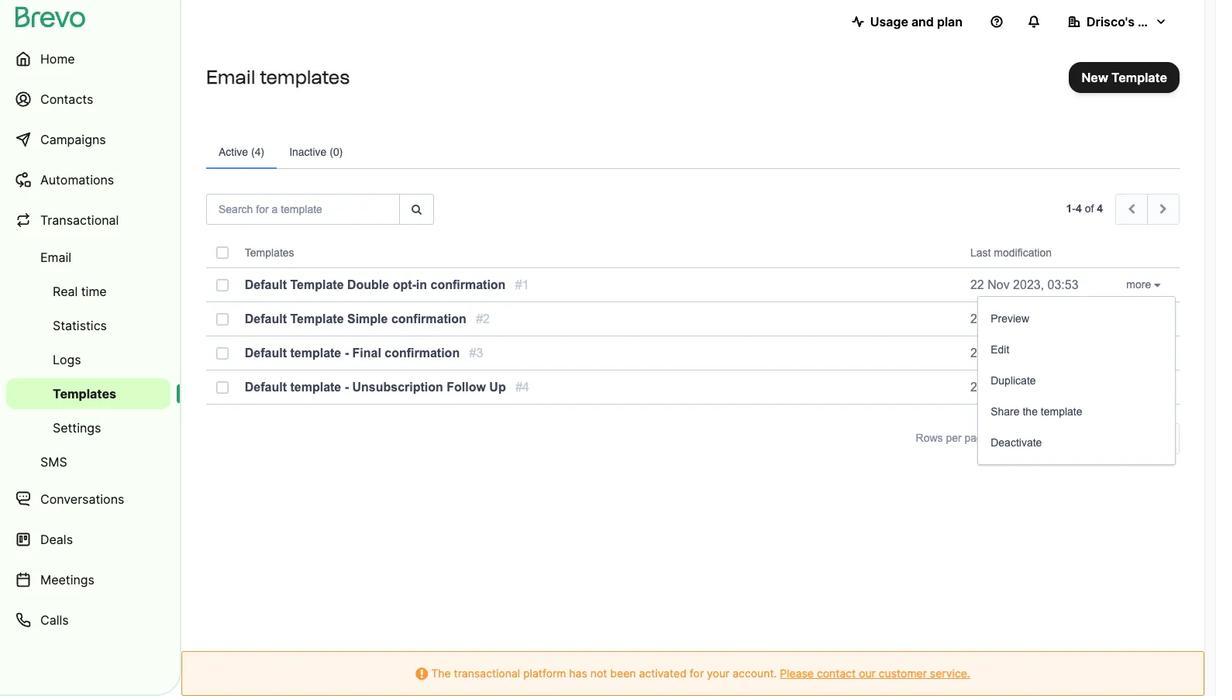 Task type: describe. For each thing, give the bounding box(es) containing it.
modification
[[994, 247, 1052, 259]]

real time link
[[6, 276, 171, 307]]

automations
[[40, 172, 114, 188]]

account.
[[733, 667, 777, 680]]

settings
[[53, 420, 101, 436]]

preview
[[991, 312, 1030, 325]]

4 right of
[[1097, 202, 1103, 214]]

share the template
[[991, 405, 1083, 418]]

22 for default template double opt-in confirmation # 1
[[971, 278, 984, 292]]

been
[[610, 667, 636, 680]]

deals
[[40, 532, 73, 547]]

plan
[[937, 14, 963, 29]]

campaigns
[[40, 132, 106, 147]]

edit link
[[979, 334, 1175, 365]]

new
[[1082, 70, 1109, 85]]

our
[[859, 667, 876, 680]]

per
[[946, 432, 962, 444]]

deactivate link
[[979, 427, 1175, 458]]

up
[[489, 381, 506, 394]]

please
[[780, 667, 814, 680]]

22 nov 2023, 03:53 for default template double opt-in confirmation # 1
[[971, 278, 1079, 292]]

more button
[[1114, 274, 1176, 296]]

rows per page
[[916, 432, 989, 444]]

not
[[591, 667, 607, 680]]

default template - unsubscription follow up # 4
[[245, 381, 529, 394]]

usage and plan button
[[839, 6, 975, 37]]

drinks
[[1138, 14, 1177, 29]]

settings link
[[6, 412, 171, 443]]

activated
[[639, 667, 687, 680]]

03:53 for 2
[[1048, 312, 1079, 326]]

home link
[[6, 40, 171, 78]]

logs link
[[6, 344, 171, 375]]

2 vertical spatial confirmation
[[385, 347, 460, 360]]

contacts
[[40, 91, 93, 107]]

22 for default template - unsubscription follow up # 4
[[971, 381, 984, 394]]

2023, for default template - unsubscription follow up # 4
[[1013, 381, 1044, 394]]

platform
[[523, 667, 566, 680]]

transactional
[[40, 212, 119, 228]]

22 for default template simple confirmation # 2
[[971, 312, 984, 326]]

drisco's drinks button
[[1056, 6, 1180, 37]]

4 right the active
[[255, 146, 261, 158]]

share
[[991, 405, 1020, 418]]

last modification
[[971, 247, 1052, 259]]

template for new template
[[1112, 70, 1168, 85]]

duplicate link
[[979, 365, 1175, 396]]

default template - final confirmation # 3
[[245, 347, 483, 360]]

( for 0
[[330, 146, 333, 158]]

please contact our customer service. link
[[780, 667, 970, 680]]

0 vertical spatial -
[[1072, 202, 1076, 214]]

email for email
[[40, 250, 71, 265]]

03:53 for 4
[[1048, 381, 1079, 394]]

page
[[965, 432, 989, 444]]

template for default template simple confirmation # 2
[[290, 312, 344, 326]]

1 horizontal spatial 1
[[1066, 202, 1072, 214]]

customer
[[879, 667, 927, 680]]

exclamation circle image
[[416, 669, 428, 680]]

caret down image
[[1151, 274, 1164, 296]]

) for active ( 4 )
[[261, 146, 264, 158]]

duplicate
[[991, 374, 1036, 387]]

nov for default template simple confirmation # 2
[[988, 312, 1010, 326]]

22 nov 2023, 03:53 for default template - unsubscription follow up # 4
[[971, 381, 1079, 394]]

2023, for default template double opt-in confirmation # 1
[[1013, 278, 1044, 292]]

for
[[690, 667, 704, 680]]

rows
[[916, 432, 943, 444]]

home
[[40, 51, 75, 67]]

unsubscription
[[352, 381, 443, 394]]

03:53 for 3
[[1048, 347, 1079, 360]]

meetings link
[[6, 561, 171, 599]]

drisco's drinks
[[1087, 14, 1177, 29]]

real
[[53, 284, 78, 299]]

email for email templates
[[206, 66, 255, 88]]

4 right up
[[523, 381, 529, 394]]

preview link
[[979, 303, 1175, 334]]

campaigns link
[[6, 121, 171, 158]]

sms link
[[6, 447, 171, 478]]

03:53 for 1
[[1048, 278, 1079, 292]]

opt-
[[393, 278, 416, 292]]

- for default template - unsubscription follow up # 4
[[345, 381, 349, 394]]

usage and plan
[[870, 14, 963, 29]]

0 horizontal spatial 1
[[522, 278, 529, 292]]

time
[[81, 284, 107, 299]]

conversations link
[[6, 481, 171, 518]]

3
[[476, 347, 483, 360]]



Task type: vqa. For each thing, say whether or not it's contained in the screenshot.
via at the left top of page
no



Task type: locate. For each thing, give the bounding box(es) containing it.
calls
[[40, 612, 69, 628]]

- down default template - final confirmation # 3
[[345, 381, 349, 394]]

new template
[[1082, 70, 1168, 85]]

nov up edit
[[988, 312, 1010, 326]]

3 default from the top
[[245, 347, 287, 360]]

2023, right edit
[[1013, 347, 1044, 360]]

statistics
[[53, 318, 107, 333]]

1 ) from the left
[[261, 146, 264, 158]]

2023, up 'the' at bottom
[[1013, 381, 1044, 394]]

template inside button
[[1112, 70, 1168, 85]]

2 22 from the top
[[971, 312, 984, 326]]

22 nov 2023, 03:53 for default template simple confirmation # 2
[[971, 312, 1079, 326]]

22 down "last"
[[971, 278, 984, 292]]

22 nov 2023, 03:53
[[971, 278, 1079, 292], [971, 312, 1079, 326], [971, 347, 1079, 360], [971, 381, 1079, 394]]

3 nov from the top
[[988, 347, 1010, 360]]

(
[[251, 146, 255, 158], [330, 146, 333, 158]]

22 nov 2023, 03:53 down modification
[[971, 278, 1079, 292]]

03:53 up share the template link
[[1048, 381, 1079, 394]]

2 vertical spatial template
[[290, 312, 344, 326]]

2023, down modification
[[1013, 278, 1044, 292]]

transactional
[[454, 667, 520, 680]]

last
[[971, 247, 991, 259]]

1 vertical spatial 1
[[522, 278, 529, 292]]

1 default from the top
[[245, 278, 287, 292]]

0 horizontal spatial (
[[251, 146, 255, 158]]

contacts link
[[6, 81, 171, 118]]

sms
[[40, 454, 67, 470]]

- left of
[[1072, 202, 1076, 214]]

4 nov from the top
[[988, 381, 1010, 394]]

simple
[[347, 312, 388, 326]]

nov up duplicate
[[988, 347, 1010, 360]]

1 22 nov 2023, 03:53 from the top
[[971, 278, 1079, 292]]

template
[[1112, 70, 1168, 85], [290, 278, 344, 292], [290, 312, 344, 326]]

drisco's
[[1087, 14, 1135, 29]]

1 horizontal spatial )
[[339, 146, 343, 158]]

( right the active
[[251, 146, 255, 158]]

22 left duplicate
[[971, 381, 984, 394]]

4 22 from the top
[[971, 381, 984, 394]]

share the template link
[[979, 396, 1175, 427]]

template for default template double opt-in confirmation # 1
[[290, 278, 344, 292]]

2023, for default template - final confirmation # 3
[[1013, 347, 1044, 360]]

22 nov 2023, 03:53 for default template - final confirmation # 3
[[971, 347, 1079, 360]]

email left templates
[[206, 66, 255, 88]]

default for default template simple confirmation # 2
[[245, 312, 287, 326]]

1 2023, from the top
[[1013, 278, 1044, 292]]

4 2023, from the top
[[1013, 381, 1044, 394]]

templates up "settings" link
[[53, 386, 116, 402]]

has
[[569, 667, 588, 680]]

2023,
[[1013, 278, 1044, 292], [1013, 312, 1044, 326], [1013, 347, 1044, 360], [1013, 381, 1044, 394]]

3 22 nov 2023, 03:53 from the top
[[971, 347, 1079, 360]]

transactional link
[[6, 202, 171, 239]]

4 left of
[[1076, 202, 1082, 214]]

4 03:53 from the top
[[1048, 381, 1079, 394]]

2 2023, from the top
[[1013, 312, 1044, 326]]

edit
[[991, 343, 1010, 356]]

1 horizontal spatial email
[[206, 66, 255, 88]]

follow
[[447, 381, 486, 394]]

( for 4
[[251, 146, 255, 158]]

your
[[707, 667, 730, 680]]

email up real
[[40, 250, 71, 265]]

-
[[1072, 202, 1076, 214], [345, 347, 349, 360], [345, 381, 349, 394]]

template left final
[[290, 347, 341, 360]]

1
[[1066, 202, 1072, 214], [522, 278, 529, 292]]

nov down last modification
[[988, 278, 1010, 292]]

) for inactive ( 0 )
[[339, 146, 343, 158]]

22 nov 2023, 03:53 up edit
[[971, 312, 1079, 326]]

0 horizontal spatial )
[[261, 146, 264, 158]]

email
[[206, 66, 255, 88], [40, 250, 71, 265]]

3 2023, from the top
[[1013, 347, 1044, 360]]

inactive
[[289, 146, 327, 158]]

03:53 up the preview link
[[1048, 278, 1079, 292]]

default for default template double opt-in confirmation # 1
[[245, 278, 287, 292]]

email link
[[6, 242, 171, 273]]

deals link
[[6, 521, 171, 558]]

0 vertical spatial template
[[290, 347, 341, 360]]

nov for default template double opt-in confirmation # 1
[[988, 278, 1010, 292]]

more
[[1127, 278, 1151, 290]]

2023, up edit link
[[1013, 312, 1044, 326]]

the transactional platform has not been activated for your account. please contact our customer service.
[[428, 667, 970, 680]]

2 ( from the left
[[330, 146, 333, 158]]

) right inactive
[[339, 146, 343, 158]]

0 vertical spatial confirmation
[[431, 278, 506, 292]]

03:53 up the "duplicate" link
[[1048, 347, 1079, 360]]

real time
[[53, 284, 107, 299]]

- for default template - final confirmation # 3
[[345, 347, 349, 360]]

template
[[290, 347, 341, 360], [290, 381, 341, 394], [1041, 405, 1083, 418]]

1 vertical spatial template
[[290, 381, 341, 394]]

double
[[347, 278, 389, 292]]

templates link
[[6, 378, 171, 409]]

template down default template - final confirmation # 3
[[290, 381, 341, 394]]

1 nov from the top
[[988, 278, 1010, 292]]

0 vertical spatial email
[[206, 66, 255, 88]]

0 horizontal spatial email
[[40, 250, 71, 265]]

2 default from the top
[[245, 312, 287, 326]]

3 03:53 from the top
[[1048, 347, 1079, 360]]

)
[[261, 146, 264, 158], [339, 146, 343, 158]]

template for final
[[290, 347, 341, 360]]

usage
[[870, 14, 909, 29]]

in
[[416, 278, 427, 292]]

default template simple confirmation # 2
[[245, 312, 490, 326]]

2 vertical spatial -
[[345, 381, 349, 394]]

nov for default template - unsubscription follow up # 4
[[988, 381, 1010, 394]]

4
[[255, 146, 261, 158], [1076, 202, 1082, 214], [1097, 202, 1103, 214], [523, 381, 529, 394]]

) right the active
[[261, 146, 264, 158]]

0 vertical spatial 1
[[1066, 202, 1072, 214]]

the
[[1023, 405, 1038, 418]]

1 horizontal spatial (
[[330, 146, 333, 158]]

nov for default template - final confirmation # 3
[[988, 347, 1010, 360]]

0 horizontal spatial templates
[[53, 386, 116, 402]]

the
[[431, 667, 451, 680]]

of
[[1085, 202, 1094, 214]]

new template button
[[1069, 62, 1180, 93]]

22 nov 2023, 03:53 up 'the' at bottom
[[971, 381, 1079, 394]]

service.
[[930, 667, 970, 680]]

03:53 up edit link
[[1048, 312, 1079, 326]]

1 vertical spatial confirmation
[[391, 312, 467, 326]]

22 left edit
[[971, 347, 984, 360]]

2023, for default template simple confirmation # 2
[[1013, 312, 1044, 326]]

4 default from the top
[[245, 381, 287, 394]]

active ( 4 )
[[219, 146, 264, 158]]

templates
[[260, 66, 350, 88]]

template left simple
[[290, 312, 344, 326]]

confirmation down in
[[391, 312, 467, 326]]

active
[[219, 146, 248, 158]]

0 vertical spatial template
[[1112, 70, 1168, 85]]

template right new
[[1112, 70, 1168, 85]]

template right 'the' at bottom
[[1041, 405, 1083, 418]]

0
[[333, 146, 339, 158]]

( right inactive
[[330, 146, 333, 158]]

default template double opt-in confirmation # 1
[[245, 278, 529, 292]]

final
[[352, 347, 381, 360]]

22 nov 2023, 03:53 up duplicate
[[971, 347, 1079, 360]]

2 03:53 from the top
[[1048, 312, 1079, 326]]

template left "double"
[[290, 278, 344, 292]]

2 vertical spatial template
[[1041, 405, 1083, 418]]

4 22 nov 2023, 03:53 from the top
[[971, 381, 1079, 394]]

deactivate
[[991, 436, 1042, 449]]

- left final
[[345, 347, 349, 360]]

22 left preview
[[971, 312, 984, 326]]

1 vertical spatial email
[[40, 250, 71, 265]]

03:53
[[1048, 278, 1079, 292], [1048, 312, 1079, 326], [1048, 347, 1079, 360], [1048, 381, 1079, 394]]

contact
[[817, 667, 856, 680]]

2
[[483, 312, 490, 326]]

1 03:53 from the top
[[1048, 278, 1079, 292]]

confirmation up unsubscription
[[385, 347, 460, 360]]

nov up 'share'
[[988, 381, 1010, 394]]

logs
[[53, 352, 81, 367]]

2 ) from the left
[[339, 146, 343, 158]]

Search for a template search field
[[206, 194, 400, 225]]

meetings
[[40, 572, 95, 588]]

automations link
[[6, 161, 171, 198]]

confirmation
[[431, 278, 506, 292], [391, 312, 467, 326], [385, 347, 460, 360]]

conversations
[[40, 492, 124, 507]]

confirmation up 2
[[431, 278, 506, 292]]

default for default template - unsubscription follow up # 4
[[245, 381, 287, 394]]

1 horizontal spatial templates
[[245, 247, 294, 259]]

2 22 nov 2023, 03:53 from the top
[[971, 312, 1079, 326]]

inactive ( 0 )
[[289, 146, 343, 158]]

1 - 4 of 4
[[1066, 202, 1103, 214]]

and
[[912, 14, 934, 29]]

nov
[[988, 278, 1010, 292], [988, 312, 1010, 326], [988, 347, 1010, 360], [988, 381, 1010, 394]]

template for unsubscription
[[290, 381, 341, 394]]

email templates
[[206, 66, 350, 88]]

2 nov from the top
[[988, 312, 1010, 326]]

calls link
[[6, 602, 171, 639]]

statistics link
[[6, 310, 171, 341]]

22 for default template - final confirmation # 3
[[971, 347, 984, 360]]

templates down search for a template search box
[[245, 247, 294, 259]]

default for default template - final confirmation # 3
[[245, 347, 287, 360]]

1 vertical spatial template
[[290, 278, 344, 292]]

#
[[515, 278, 522, 292], [476, 312, 483, 326], [470, 347, 476, 360], [516, 381, 523, 394]]

0 vertical spatial templates
[[245, 247, 294, 259]]

1 vertical spatial templates
[[53, 386, 116, 402]]

1 vertical spatial -
[[345, 347, 349, 360]]

1 22 from the top
[[971, 278, 984, 292]]

1 ( from the left
[[251, 146, 255, 158]]

3 22 from the top
[[971, 347, 984, 360]]

template inside share the template link
[[1041, 405, 1083, 418]]



